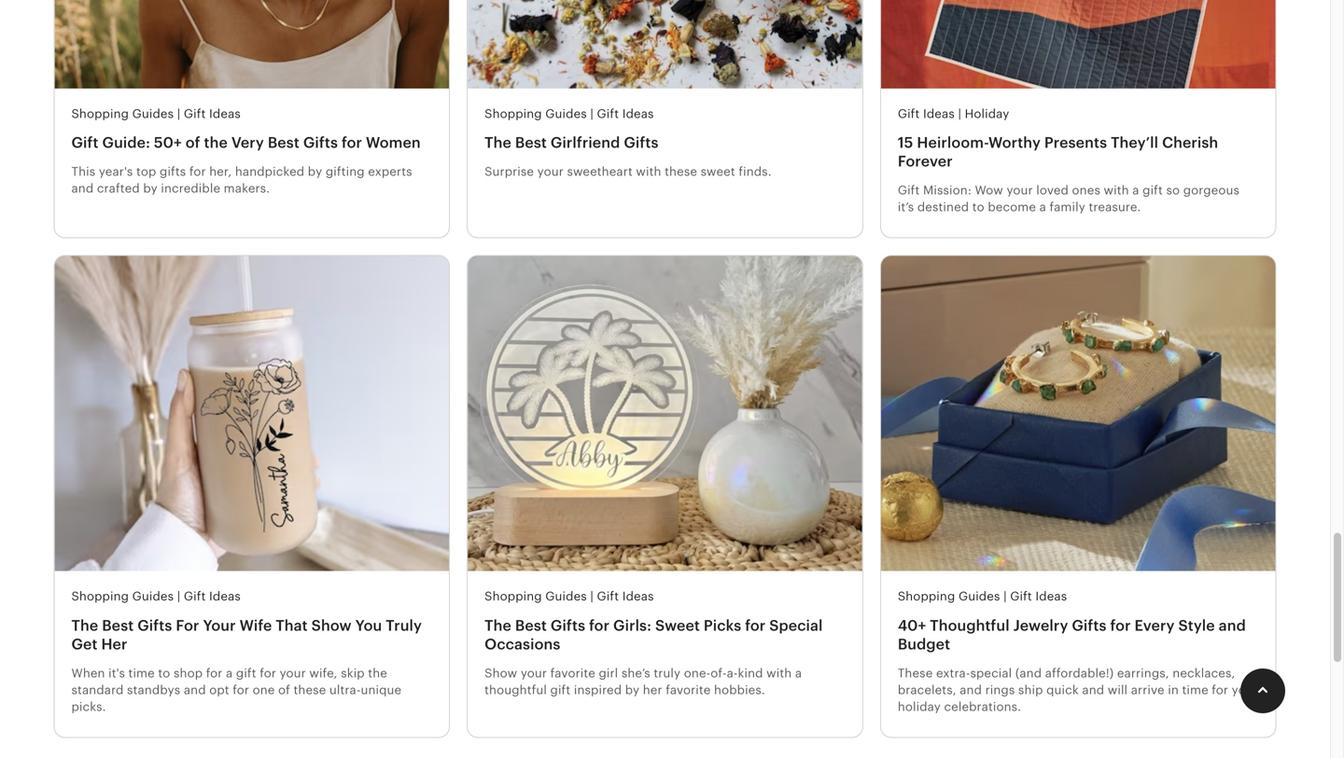 Task type: locate. For each thing, give the bounding box(es) containing it.
0 horizontal spatial by
[[143, 182, 158, 196]]

your up thoughtful
[[521, 667, 547, 681]]

50+
[[154, 134, 182, 151]]

mission:
[[923, 183, 972, 197]]

shopping guides up occasions at the left bottom of the page
[[485, 590, 587, 604]]

handpicked
[[235, 165, 305, 179]]

to inside when it's time to shop for a gift for your wife, skip the standard standbys and opt for one of these ultra-unique picks.
[[158, 667, 170, 681]]

the for the best girlfriend gifts
[[485, 134, 512, 151]]

15 heirloom-worthy presents they'll cherish forever link
[[898, 134, 1259, 171]]

top
[[136, 165, 156, 179]]

0 horizontal spatial time
[[128, 667, 155, 681]]

by down top
[[143, 182, 158, 196]]

the
[[485, 134, 512, 151], [71, 618, 98, 635], [485, 618, 512, 635]]

gift left inspired
[[550, 684, 571, 698]]

ideas up the best girlfriend gifts "link"
[[622, 107, 654, 121]]

for inside this year's top gifts for her, handpicked by gifting experts and crafted by incredible makers.
[[189, 165, 206, 179]]

a
[[1133, 183, 1139, 197], [1040, 200, 1046, 214], [226, 667, 233, 681], [795, 667, 802, 681]]

presents
[[1044, 134, 1107, 151]]

by
[[308, 165, 322, 179], [143, 182, 158, 196], [625, 684, 640, 698]]

1 vertical spatial gift
[[236, 667, 256, 681]]

this year's top gifts for her, handpicked by gifting experts and crafted by incredible makers.
[[71, 165, 412, 196]]

best inside the best gifts for girls: sweet picks for special occasions
[[515, 618, 547, 635]]

gift up one
[[236, 667, 256, 681]]

family
[[1050, 200, 1086, 214]]

thoughtful
[[930, 618, 1010, 635]]

guides for the best gifts for girls: sweet picks for special occasions
[[545, 590, 587, 604]]

shopping guides up her
[[71, 590, 174, 604]]

the best gifts for your wife that show you truly get her link
[[71, 617, 432, 654]]

2 vertical spatial gift
[[550, 684, 571, 698]]

ideas up the your on the left bottom of page
[[209, 590, 241, 604]]

ideas
[[209, 107, 241, 121], [622, 107, 654, 121], [923, 107, 955, 121], [209, 590, 241, 604], [622, 590, 654, 604], [1036, 590, 1067, 604]]

40+ thoughtful jewelry gifts for every style and budget
[[898, 618, 1246, 653]]

and inside this year's top gifts for her, handpicked by gifting experts and crafted by incredible makers.
[[71, 182, 94, 196]]

for
[[342, 134, 362, 151], [189, 165, 206, 179], [589, 618, 610, 635], [745, 618, 766, 635], [1110, 618, 1131, 635], [206, 667, 223, 681], [260, 667, 276, 681], [233, 684, 249, 698], [1212, 684, 1229, 698]]

girlfriend
[[551, 134, 620, 151]]

2 horizontal spatial gift
[[1143, 183, 1163, 197]]

0 horizontal spatial to
[[158, 667, 170, 681]]

shopping guides up the best girlfriend gifts
[[485, 107, 587, 121]]

1 vertical spatial show
[[485, 667, 517, 681]]

for left every
[[1110, 618, 1131, 635]]

gift ideas up gift guide: 50+ of the very best gifts for women
[[184, 107, 241, 121]]

show left you
[[311, 618, 352, 635]]

0 vertical spatial the
[[204, 134, 228, 151]]

the best girlfriend gifts link
[[485, 134, 846, 152]]

guides
[[132, 107, 174, 121], [545, 107, 587, 121], [132, 590, 174, 604], [545, 590, 587, 604], [959, 590, 1000, 604]]

2 vertical spatial by
[[625, 684, 640, 698]]

shopping for the best gifts for girls: sweet picks for special occasions
[[485, 590, 542, 604]]

of right one
[[278, 684, 290, 698]]

with down the best girlfriend gifts "link"
[[636, 165, 661, 179]]

(and
[[1016, 667, 1042, 681]]

show up thoughtful
[[485, 667, 517, 681]]

and down this
[[71, 182, 94, 196]]

the best gifts for girls: sweet picks for special occasions
[[485, 618, 823, 653]]

unique
[[361, 684, 402, 698]]

your down the best girlfriend gifts
[[537, 165, 564, 179]]

1 horizontal spatial of
[[278, 684, 290, 698]]

1 vertical spatial the
[[368, 667, 387, 681]]

1 horizontal spatial show
[[485, 667, 517, 681]]

gifts left for
[[137, 618, 172, 635]]

a down special
[[795, 667, 802, 681]]

ideas for the best gifts for girls: sweet picks for special occasions
[[622, 590, 654, 604]]

heirloom-
[[917, 134, 989, 151]]

sweet
[[655, 618, 700, 635]]

the up unique
[[368, 667, 387, 681]]

gift
[[184, 107, 206, 121], [597, 107, 619, 121], [898, 107, 920, 121], [71, 134, 99, 151], [898, 183, 920, 197], [184, 590, 206, 604], [597, 590, 619, 604], [1010, 590, 1032, 604]]

ultra-
[[329, 684, 361, 698]]

gift guide: 50+ of the very best gifts for women
[[71, 134, 421, 151]]

show
[[311, 618, 352, 635], [485, 667, 517, 681]]

shopping for 40+ thoughtful jewelry gifts for every style and budget
[[898, 590, 955, 604]]

gift ideas up girls: on the bottom of page
[[597, 590, 654, 604]]

so
[[1166, 183, 1180, 197]]

guides up 50+
[[132, 107, 174, 121]]

gift inside when it's time to shop for a gift for your wife, skip the standard standbys and opt for one of these ultra-unique picks.
[[236, 667, 256, 681]]

best up her
[[102, 618, 134, 635]]

1 horizontal spatial to
[[972, 200, 985, 214]]

style
[[1179, 618, 1215, 635]]

0 horizontal spatial of
[[186, 134, 200, 151]]

2 horizontal spatial with
[[1104, 183, 1129, 197]]

best up surprise
[[515, 134, 547, 151]]

1 vertical spatial by
[[143, 182, 158, 196]]

with right kind
[[767, 667, 792, 681]]

gorgeous
[[1183, 183, 1240, 197]]

your inside show your favorite girl she's truly one-of-a-kind with a thoughtful gift inspired by her favorite hobbies.
[[521, 667, 547, 681]]

quick
[[1047, 684, 1079, 698]]

this
[[71, 165, 95, 179]]

special
[[970, 667, 1012, 681]]

and down shop
[[184, 684, 206, 698]]

wife,
[[309, 667, 338, 681]]

of right 50+
[[186, 134, 200, 151]]

truly
[[386, 618, 422, 635]]

she's
[[622, 667, 650, 681]]

crafted
[[97, 182, 140, 196]]

time inside when it's time to shop for a gift for your wife, skip the standard standbys and opt for one of these ultra-unique picks.
[[128, 667, 155, 681]]

1 horizontal spatial gift
[[550, 684, 571, 698]]

a inside show your favorite girl she's truly one-of-a-kind with a thoughtful gift inspired by her favorite hobbies.
[[795, 667, 802, 681]]

guides up the best girlfriend gifts
[[545, 107, 587, 121]]

ideas up girls: on the bottom of page
[[622, 590, 654, 604]]

time
[[128, 667, 155, 681], [1182, 684, 1209, 698]]

0 vertical spatial to
[[972, 200, 985, 214]]

your down necklaces,
[[1232, 684, 1258, 698]]

gift up for
[[184, 590, 206, 604]]

0 vertical spatial these
[[665, 165, 697, 179]]

shopping up her
[[71, 590, 129, 604]]

your up the become
[[1007, 183, 1033, 197]]

the inside when it's time to shop for a gift for your wife, skip the standard standbys and opt for one of these ultra-unique picks.
[[368, 667, 387, 681]]

gift ideas for 40+ thoughtful jewelry gifts for every style and budget
[[1010, 590, 1067, 604]]

thoughtful
[[485, 684, 547, 698]]

necklaces,
[[1173, 667, 1236, 681]]

2 vertical spatial with
[[767, 667, 792, 681]]

your inside when it's time to shop for a gift for your wife, skip the standard standbys and opt for one of these ultra-unique picks.
[[280, 667, 306, 681]]

gift up it's
[[898, 183, 920, 197]]

ideas for the best girlfriend gifts
[[622, 107, 654, 121]]

guide:
[[102, 134, 150, 151]]

0 vertical spatial gift
[[1143, 183, 1163, 197]]

gift ideas for the best girlfriend gifts
[[597, 107, 654, 121]]

it's
[[898, 200, 914, 214]]

that
[[276, 618, 308, 635]]

1 vertical spatial these
[[294, 684, 326, 698]]

for up one
[[260, 667, 276, 681]]

standbys
[[127, 684, 180, 698]]

0 vertical spatial with
[[636, 165, 661, 179]]

your
[[537, 165, 564, 179], [1007, 183, 1033, 197], [280, 667, 306, 681], [521, 667, 547, 681], [1232, 684, 1258, 698]]

show your favorite girl she's truly one-of-a-kind with a thoughtful gift inspired by her favorite hobbies.
[[485, 667, 802, 698]]

arrive
[[1131, 684, 1165, 698]]

guides up occasions at the left bottom of the page
[[545, 590, 587, 604]]

the best gifts for your wife that show you truly get her
[[71, 618, 422, 653]]

time up standbys
[[128, 667, 155, 681]]

guides up thoughtful
[[959, 590, 1000, 604]]

favorite down one- on the bottom
[[666, 684, 711, 698]]

these inside when it's time to shop for a gift for your wife, skip the standard standbys and opt for one of these ultra-unique picks.
[[294, 684, 326, 698]]

gift ideas for the best gifts for your wife that show you truly get her
[[184, 590, 241, 604]]

gift ideas up the best girlfriend gifts "link"
[[597, 107, 654, 121]]

and right style
[[1219, 618, 1246, 635]]

ones
[[1072, 183, 1101, 197]]

1 vertical spatial favorite
[[666, 684, 711, 698]]

for up incredible
[[189, 165, 206, 179]]

guides up shop
[[132, 590, 174, 604]]

0 vertical spatial favorite
[[550, 667, 595, 681]]

0 vertical spatial show
[[311, 618, 352, 635]]

earrings,
[[1117, 667, 1169, 681]]

celebrations.
[[944, 701, 1021, 715]]

gifts inside the 40+ thoughtful jewelry gifts for every style and budget
[[1072, 618, 1107, 635]]

2 horizontal spatial by
[[625, 684, 640, 698]]

for up gifting on the top left
[[342, 134, 362, 151]]

of
[[186, 134, 200, 151], [278, 684, 290, 698]]

gift left so at the right top
[[1143, 183, 1163, 197]]

gift
[[1143, 183, 1163, 197], [236, 667, 256, 681], [550, 684, 571, 698]]

1 horizontal spatial with
[[767, 667, 792, 681]]

1 vertical spatial with
[[1104, 183, 1129, 197]]

for up 'opt'
[[206, 667, 223, 681]]

ideas up jewelry
[[1036, 590, 1067, 604]]

the up 'her,'
[[204, 134, 228, 151]]

gifts up surprise your sweetheart with these sweet finds.
[[624, 134, 659, 151]]

a-
[[727, 667, 738, 681]]

0 horizontal spatial show
[[311, 618, 352, 635]]

to down wow
[[972, 200, 985, 214]]

1 horizontal spatial favorite
[[666, 684, 711, 698]]

best up occasions at the left bottom of the page
[[515, 618, 547, 635]]

your left 'wife,'
[[280, 667, 306, 681]]

the best gifts for girls: sweet picks for special occasions link
[[485, 617, 846, 654]]

1 vertical spatial time
[[1182, 684, 1209, 698]]

by down she's
[[625, 684, 640, 698]]

incredible
[[161, 182, 220, 196]]

shopping guides
[[71, 107, 174, 121], [485, 107, 587, 121], [71, 590, 174, 604], [485, 590, 587, 604], [898, 590, 1000, 604]]

shopping up occasions at the left bottom of the page
[[485, 590, 542, 604]]

gift ideas up jewelry
[[1010, 590, 1067, 604]]

15 heirloom-worthy presents they'll cherish forever
[[898, 134, 1219, 170]]

1 vertical spatial to
[[158, 667, 170, 681]]

loved
[[1036, 183, 1069, 197]]

0 horizontal spatial the
[[204, 134, 228, 151]]

the up get
[[71, 618, 98, 635]]

0 vertical spatial by
[[308, 165, 322, 179]]

by left gifting on the top left
[[308, 165, 322, 179]]

time down necklaces,
[[1182, 684, 1209, 698]]

gifts up occasions at the left bottom of the page
[[551, 618, 585, 635]]

shopping up guide:
[[71, 107, 129, 121]]

with up treasure.
[[1104, 183, 1129, 197]]

gift ideas for the best gifts for girls: sweet picks for special occasions
[[597, 590, 654, 604]]

best inside "link"
[[515, 134, 547, 151]]

the up occasions at the left bottom of the page
[[485, 618, 512, 635]]

favorite up inspired
[[550, 667, 595, 681]]

gifts
[[303, 134, 338, 151], [624, 134, 659, 151], [137, 618, 172, 635], [551, 618, 585, 635], [1072, 618, 1107, 635]]

best inside the best gifts for your wife that show you truly get her
[[102, 618, 134, 635]]

shopping up 40+
[[898, 590, 955, 604]]

jewelry
[[1013, 618, 1068, 635]]

for down necklaces,
[[1212, 684, 1229, 698]]

a up 'opt'
[[226, 667, 233, 681]]

the
[[204, 134, 228, 151], [368, 667, 387, 681]]

cherish
[[1162, 134, 1219, 151]]

1 horizontal spatial by
[[308, 165, 322, 179]]

these down the best girlfriend gifts "link"
[[665, 165, 697, 179]]

0 vertical spatial time
[[128, 667, 155, 681]]

ideas up gift guide: 50+ of the very best gifts for women
[[209, 107, 241, 121]]

favorite
[[550, 667, 595, 681], [666, 684, 711, 698]]

gifts right jewelry
[[1072, 618, 1107, 635]]

shopping guides up guide:
[[71, 107, 174, 121]]

the up surprise
[[485, 134, 512, 151]]

the inside "link"
[[485, 134, 512, 151]]

0 horizontal spatial these
[[294, 684, 326, 698]]

the inside the best gifts for girls: sweet picks for special occasions
[[485, 618, 512, 635]]

to up standbys
[[158, 667, 170, 681]]

these down 'wife,'
[[294, 684, 326, 698]]

gifts up gifting on the top left
[[303, 134, 338, 151]]

wow
[[975, 183, 1003, 197]]

guides for the best girlfriend gifts
[[545, 107, 587, 121]]

1 vertical spatial of
[[278, 684, 290, 698]]

gift ideas up the your on the left bottom of page
[[184, 590, 241, 604]]

for right picks
[[745, 618, 766, 635]]

0 horizontal spatial favorite
[[550, 667, 595, 681]]

shop
[[174, 667, 203, 681]]

1 horizontal spatial the
[[368, 667, 387, 681]]

1 horizontal spatial time
[[1182, 684, 1209, 698]]

with inside gift mission: wow your loved ones with a gift so gorgeous it's destined to become a family treasure.
[[1104, 183, 1129, 197]]

shopping up surprise
[[485, 107, 542, 121]]

the inside the best gifts for your wife that show you truly get her
[[71, 618, 98, 635]]

shopping guides up thoughtful
[[898, 590, 1000, 604]]

0 horizontal spatial gift
[[236, 667, 256, 681]]

holiday
[[965, 107, 1009, 121]]

shopping for gift guide: 50+ of the very best gifts for women
[[71, 107, 129, 121]]

to inside gift mission: wow your loved ones with a gift so gorgeous it's destined to become a family treasure.
[[972, 200, 985, 214]]

shopping guides for the best gifts for girls: sweet picks for special occasions
[[485, 590, 587, 604]]

of inside when it's time to shop for a gift for your wife, skip the standard standbys and opt for one of these ultra-unique picks.
[[278, 684, 290, 698]]



Task type: vqa. For each thing, say whether or not it's contained in the screenshot.
Else
no



Task type: describe. For each thing, give the bounding box(es) containing it.
your inside gift mission: wow your loved ones with a gift so gorgeous it's destined to become a family treasure.
[[1007, 183, 1033, 197]]

ideas for gift guide: 50+ of the very best gifts for women
[[209, 107, 241, 121]]

15
[[898, 134, 913, 151]]

and inside the 40+ thoughtful jewelry gifts for every style and budget
[[1219, 618, 1246, 635]]

ideas for 40+ thoughtful jewelry gifts for every style and budget
[[1036, 590, 1067, 604]]

for right 'opt'
[[233, 684, 249, 698]]

budget
[[898, 636, 950, 653]]

surprise your sweetheart with these sweet finds.
[[485, 165, 772, 179]]

worthy
[[989, 134, 1041, 151]]

girls:
[[613, 618, 652, 635]]

surprise
[[485, 165, 534, 179]]

year's
[[99, 165, 133, 179]]

affordable!)
[[1045, 667, 1114, 681]]

gifts
[[160, 165, 186, 179]]

ideas for the best gifts for your wife that show you truly get her
[[209, 590, 241, 604]]

wife
[[240, 618, 272, 635]]

40+ thoughtful jewelry gifts for every style and budget link
[[898, 617, 1259, 654]]

shopping guides for gift guide: 50+ of the very best gifts for women
[[71, 107, 174, 121]]

for
[[176, 618, 199, 635]]

shopping guides for 40+ thoughtful jewelry gifts for every style and budget
[[898, 590, 1000, 604]]

standard
[[71, 684, 124, 698]]

a inside when it's time to shop for a gift for your wife, skip the standard standbys and opt for one of these ultra-unique picks.
[[226, 667, 233, 681]]

gifts inside "link"
[[624, 134, 659, 151]]

ideas up heirloom-
[[923, 107, 955, 121]]

your inside these extra-special (and affordable!) earrings, necklaces, bracelets, and rings ship quick and will arrive in time for your holiday celebrations.
[[1232, 684, 1258, 698]]

guides for gift guide: 50+ of the very best gifts for women
[[132, 107, 174, 121]]

destined
[[918, 200, 969, 214]]

and inside when it's time to shop for a gift for your wife, skip the standard standbys and opt for one of these ultra-unique picks.
[[184, 684, 206, 698]]

when it's time to shop for a gift for your wife, skip the standard standbys and opt for one of these ultra-unique picks.
[[71, 667, 402, 715]]

gift up girlfriend
[[597, 107, 619, 121]]

best for the best gifts for your wife that show you truly get her
[[102, 618, 134, 635]]

in
[[1168, 684, 1179, 698]]

gift inside gift mission: wow your loved ones with a gift so gorgeous it's destined to become a family treasure.
[[898, 183, 920, 197]]

gift up this
[[71, 134, 99, 151]]

her,
[[209, 165, 232, 179]]

best for the best girlfriend gifts
[[515, 134, 547, 151]]

for inside the 40+ thoughtful jewelry gifts for every style and budget
[[1110, 618, 1131, 635]]

rings
[[985, 684, 1015, 698]]

the for the best gifts for girls: sweet picks for special occasions
[[485, 618, 512, 635]]

finds.
[[739, 165, 772, 179]]

women
[[366, 134, 421, 151]]

the for the best gifts for your wife that show you truly get her
[[71, 618, 98, 635]]

get
[[71, 636, 98, 653]]

it's
[[108, 667, 125, 681]]

shopping guides for the best gifts for your wife that show you truly get her
[[71, 590, 174, 604]]

when
[[71, 667, 105, 681]]

these
[[898, 667, 933, 681]]

gifting
[[326, 165, 365, 179]]

time inside these extra-special (and affordable!) earrings, necklaces, bracelets, and rings ship quick and will arrive in time for your holiday celebrations.
[[1182, 684, 1209, 698]]

skip
[[341, 667, 365, 681]]

gift up girls: on the bottom of page
[[597, 590, 619, 604]]

gift up gift guide: 50+ of the very best gifts for women
[[184, 107, 206, 121]]

kind
[[738, 667, 763, 681]]

will
[[1108, 684, 1128, 698]]

experts
[[368, 165, 412, 179]]

girl
[[599, 667, 618, 681]]

1 horizontal spatial these
[[665, 165, 697, 179]]

best for the best gifts for girls: sweet picks for special occasions
[[515, 618, 547, 635]]

gift inside show your favorite girl she's truly one-of-a-kind with a thoughtful gift inspired by her favorite hobbies.
[[550, 684, 571, 698]]

truly
[[654, 667, 681, 681]]

extra-
[[936, 667, 970, 681]]

makers.
[[224, 182, 270, 196]]

by inside show your favorite girl she's truly one-of-a-kind with a thoughtful gift inspired by her favorite hobbies.
[[625, 684, 640, 698]]

become
[[988, 200, 1036, 214]]

you
[[355, 618, 382, 635]]

for left girls: on the bottom of page
[[589, 618, 610, 635]]

these extra-special (and affordable!) earrings, necklaces, bracelets, and rings ship quick and will arrive in time for your holiday celebrations.
[[898, 667, 1258, 715]]

guides for 40+ thoughtful jewelry gifts for every style and budget
[[959, 590, 1000, 604]]

for inside these extra-special (and affordable!) earrings, necklaces, bracelets, and rings ship quick and will arrive in time for your holiday celebrations.
[[1212, 684, 1229, 698]]

gifts inside the best gifts for girls: sweet picks for special occasions
[[551, 618, 585, 635]]

0 horizontal spatial with
[[636, 165, 661, 179]]

sweet
[[701, 165, 735, 179]]

best up handpicked
[[268, 134, 300, 151]]

shopping for the best girlfriend gifts
[[485, 107, 542, 121]]

40+
[[898, 618, 926, 635]]

one
[[253, 684, 275, 698]]

and up celebrations.
[[960, 684, 982, 698]]

bracelets,
[[898, 684, 957, 698]]

show inside the best gifts for your wife that show you truly get her
[[311, 618, 352, 635]]

with inside show your favorite girl she's truly one-of-a-kind with a thoughtful gift inspired by her favorite hobbies.
[[767, 667, 792, 681]]

one-
[[684, 667, 711, 681]]

inspired
[[574, 684, 622, 698]]

her
[[101, 636, 127, 653]]

0 vertical spatial of
[[186, 134, 200, 151]]

very
[[231, 134, 264, 151]]

guides for the best gifts for your wife that show you truly get her
[[132, 590, 174, 604]]

every
[[1135, 618, 1175, 635]]

gifts inside the best gifts for your wife that show you truly get her
[[137, 618, 172, 635]]

special
[[769, 618, 823, 635]]

holiday
[[898, 701, 941, 715]]

a down loved
[[1040, 200, 1046, 214]]

picks
[[704, 618, 741, 635]]

hobbies.
[[714, 684, 765, 698]]

show inside show your favorite girl she's truly one-of-a-kind with a thoughtful gift inspired by her favorite hobbies.
[[485, 667, 517, 681]]

shopping for the best gifts for your wife that show you truly get her
[[71, 590, 129, 604]]

gift ideas for gift guide: 50+ of the very best gifts for women
[[184, 107, 241, 121]]

gift ideas up 15
[[898, 107, 955, 121]]

opt
[[209, 684, 229, 698]]

your
[[203, 618, 236, 635]]

gift mission: wow your loved ones with a gift so gorgeous it's destined to become a family treasure.
[[898, 183, 1240, 214]]

gift guide: 50+ of the very best gifts for women link
[[71, 134, 432, 152]]

gift up jewelry
[[1010, 590, 1032, 604]]

they'll
[[1111, 134, 1159, 151]]

gift inside gift mission: wow your loved ones with a gift so gorgeous it's destined to become a family treasure.
[[1143, 183, 1163, 197]]

shopping guides for the best girlfriend gifts
[[485, 107, 587, 121]]

occasions
[[485, 636, 560, 653]]

gift up 15
[[898, 107, 920, 121]]

of-
[[711, 667, 727, 681]]

sweetheart
[[567, 165, 633, 179]]

a up treasure.
[[1133, 183, 1139, 197]]

forever
[[898, 153, 953, 170]]

and down 'affordable!)'
[[1082, 684, 1105, 698]]

her
[[643, 684, 662, 698]]

treasure.
[[1089, 200, 1141, 214]]



